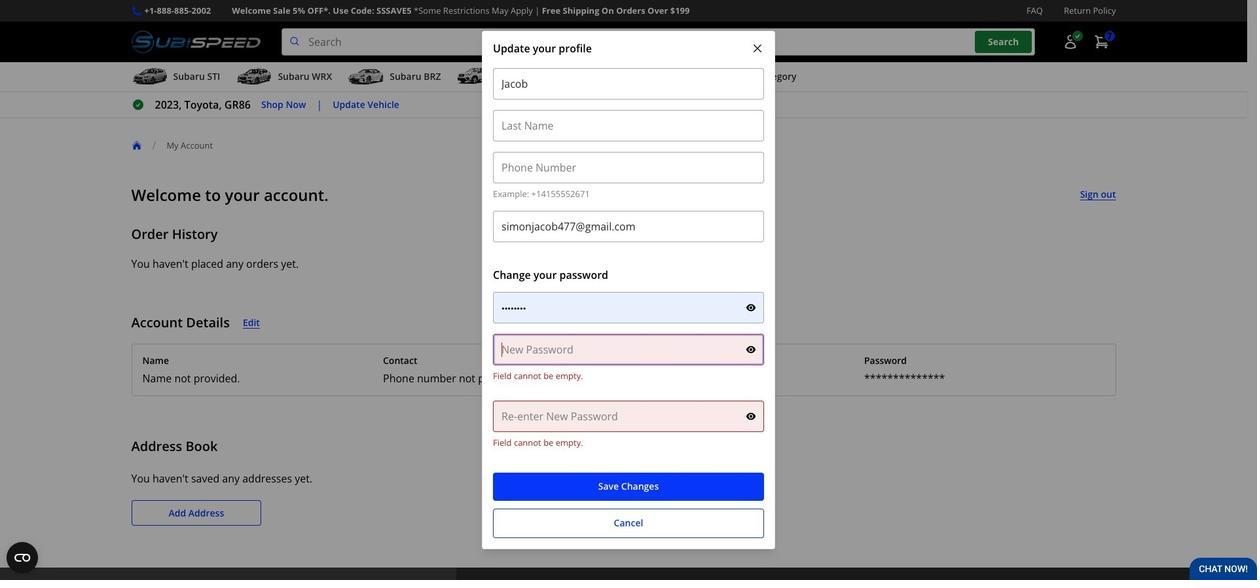Task type: describe. For each thing, give the bounding box(es) containing it.
First name text field
[[493, 68, 764, 100]]

Email Address text field
[[493, 211, 764, 242]]

toggle password visibility image for current password password field
[[746, 303, 756, 313]]

Current Password password field
[[493, 292, 764, 324]]



Task type: vqa. For each thing, say whether or not it's contained in the screenshot.
the in
no



Task type: locate. For each thing, give the bounding box(es) containing it.
toggle password visibility image
[[746, 303, 756, 313], [746, 345, 756, 355]]

New Password password field
[[493, 334, 764, 366]]

0 vertical spatial toggle password visibility image
[[746, 303, 756, 313]]

open widget image
[[7, 542, 38, 574]]

search input field
[[282, 28, 1035, 56]]

2 toggle password visibility image from the top
[[746, 345, 756, 355]]

close popup image
[[751, 42, 764, 55]]

1 toggle password visibility image from the top
[[746, 303, 756, 313]]

toggle password visibility image
[[746, 411, 756, 422]]

Re-enter New Password password field
[[493, 401, 764, 432]]

toggle password visibility image for new password password field
[[746, 345, 756, 355]]

1 vertical spatial toggle password visibility image
[[746, 345, 756, 355]]

Last Name text field
[[493, 110, 764, 142]]

Phone field
[[493, 152, 764, 184]]



